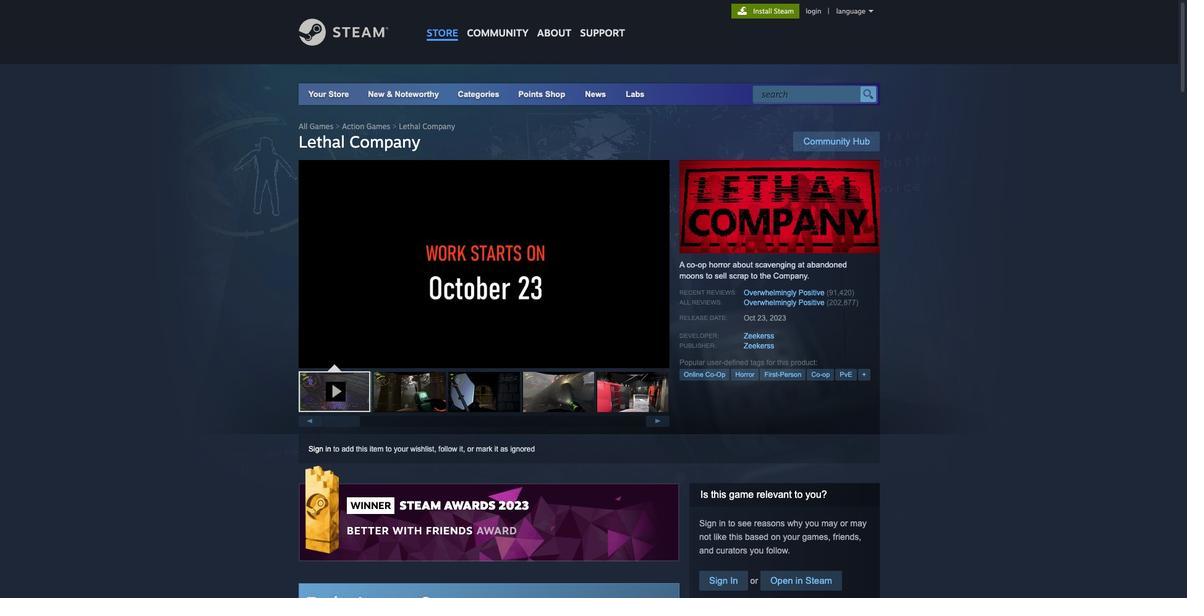 Task type: locate. For each thing, give the bounding box(es) containing it.
community link
[[463, 0, 533, 45]]

0 vertical spatial your
[[394, 445, 408, 454]]

overwhelmingly positive (91,420)
[[744, 289, 854, 297]]

the
[[760, 271, 771, 281]]

for
[[767, 359, 775, 367]]

steam right install
[[774, 7, 794, 15]]

op left pve
[[822, 371, 830, 378]]

reviews: down recent reviews:
[[692, 299, 722, 306]]

0 vertical spatial op
[[698, 260, 707, 270]]

1 vertical spatial sign
[[699, 519, 717, 529]]

1 horizontal spatial may
[[850, 519, 867, 529]]

add
[[342, 445, 354, 454]]

steam
[[774, 7, 794, 15], [400, 498, 441, 513], [806, 576, 832, 586]]

open in steam
[[770, 576, 832, 586]]

popular user-defined tags for this product:
[[680, 359, 818, 367]]

your
[[309, 90, 326, 99]]

points shop
[[518, 90, 565, 99]]

all games link
[[299, 122, 333, 131]]

1 horizontal spatial your
[[783, 532, 800, 542]]

1 horizontal spatial games
[[367, 122, 390, 131]]

co-
[[705, 371, 716, 378], [812, 371, 822, 378]]

mark
[[476, 445, 493, 454]]

2 overwhelmingly from the top
[[744, 299, 797, 307]]

1 vertical spatial or
[[840, 519, 848, 529]]

2 horizontal spatial steam
[[806, 576, 832, 586]]

1 horizontal spatial >
[[392, 122, 397, 131]]

op
[[716, 371, 726, 378]]

2 positive from the top
[[799, 299, 825, 307]]

2 vertical spatial steam
[[806, 576, 832, 586]]

reviews: down sell
[[707, 289, 737, 296]]

2 co- from the left
[[812, 371, 822, 378]]

None search field
[[753, 85, 877, 103]]

about link
[[533, 0, 576, 42]]

your left wishlist,
[[394, 445, 408, 454]]

sign in
[[709, 576, 738, 586]]

positive for (91,420)
[[799, 289, 825, 297]]

1 horizontal spatial lethal
[[399, 122, 420, 131]]

1 zeekerss from the top
[[744, 332, 774, 341]]

2 vertical spatial in
[[796, 576, 803, 586]]

0 horizontal spatial games
[[310, 122, 333, 131]]

open in steam link
[[761, 571, 842, 591]]

steam right open on the right bottom of page
[[806, 576, 832, 586]]

person
[[780, 371, 802, 378]]

0 horizontal spatial op
[[698, 260, 707, 270]]

in up like
[[719, 519, 726, 529]]

company down noteworthy
[[423, 122, 455, 131]]

0 vertical spatial 2023
[[770, 314, 786, 323]]

you
[[805, 519, 819, 529], [750, 546, 764, 556]]

this up curators
[[729, 532, 743, 542]]

to inside sign in to see reasons why you may or may not like this based on your games, friends, and curators you follow.
[[728, 519, 735, 529]]

1 vertical spatial in
[[719, 519, 726, 529]]

may up games,
[[822, 519, 838, 529]]

date:
[[710, 315, 728, 322]]

store
[[427, 27, 458, 39]]

store
[[329, 90, 349, 99]]

popular
[[680, 359, 705, 367]]

0 horizontal spatial may
[[822, 519, 838, 529]]

games
[[310, 122, 333, 131], [367, 122, 390, 131]]

login
[[806, 7, 822, 15]]

reviews: for overwhelmingly positive (91,420)
[[707, 289, 737, 296]]

games left action
[[310, 122, 333, 131]]

0 vertical spatial zeekerss
[[744, 332, 774, 341]]

0 horizontal spatial or
[[467, 445, 474, 454]]

0 vertical spatial overwhelmingly
[[744, 289, 797, 297]]

to left the
[[751, 271, 758, 281]]

op up moons
[[698, 260, 707, 270]]

zeekerss link down 23,
[[744, 332, 774, 341]]

horror link
[[731, 369, 759, 381]]

23,
[[757, 314, 768, 323]]

tags
[[751, 359, 765, 367]]

zeekerss link up tags
[[744, 342, 774, 351]]

lethal down "new & noteworthy" at left
[[399, 122, 420, 131]]

company down all games > action games > lethal company
[[350, 132, 420, 151]]

you up games,
[[805, 519, 819, 529]]

1 vertical spatial you
[[750, 546, 764, 556]]

this inside sign in to see reasons why you may or may not like this based on your games, friends, and curators you follow.
[[729, 532, 743, 542]]

in for sign in to see reasons why you may or may not like this based on your games, friends, and curators you follow.
[[719, 519, 726, 529]]

0 horizontal spatial company
[[350, 132, 420, 151]]

0 horizontal spatial 2023
[[499, 498, 529, 513]]

1 co- from the left
[[705, 371, 716, 378]]

overwhelmingly for overwhelmingly positive (202,877)
[[744, 299, 797, 307]]

zeekerss for publisher:
[[744, 342, 774, 351]]

online co-op
[[684, 371, 726, 378]]

1 horizontal spatial all
[[680, 299, 690, 306]]

points shop link
[[509, 83, 575, 105]]

zeekerss down 23,
[[744, 332, 774, 341]]

co-op
[[812, 371, 830, 378]]

sign left the add
[[309, 445, 323, 454]]

first-person
[[765, 371, 802, 378]]

in right open on the right bottom of page
[[796, 576, 803, 586]]

1 vertical spatial all
[[680, 299, 690, 306]]

this right the add
[[356, 445, 368, 454]]

like
[[714, 532, 727, 542]]

as
[[500, 445, 508, 454]]

or right in
[[748, 576, 761, 586]]

co- down user-
[[705, 371, 716, 378]]

all for all games > action games > lethal company
[[299, 122, 307, 131]]

in for sign in to add this item to your wishlist, follow it, or mark it as ignored
[[325, 445, 331, 454]]

may up friends,
[[850, 519, 867, 529]]

> right action games link
[[392, 122, 397, 131]]

oct 23, 2023
[[744, 314, 786, 323]]

co-op link
[[807, 369, 834, 381]]

1 vertical spatial reviews:
[[692, 299, 722, 306]]

1 horizontal spatial in
[[719, 519, 726, 529]]

sign in to see reasons why you may or may not like this based on your games, friends, and curators you follow.
[[699, 519, 867, 556]]

1 vertical spatial zeekerss link
[[744, 342, 774, 351]]

1 vertical spatial your
[[783, 532, 800, 542]]

zeekerss
[[744, 332, 774, 341], [744, 342, 774, 351]]

new & noteworthy link
[[368, 90, 439, 99]]

positive up overwhelmingly positive (202,877)
[[799, 289, 825, 297]]

new & noteworthy
[[368, 90, 439, 99]]

0 vertical spatial all
[[299, 122, 307, 131]]

login link
[[803, 7, 824, 15]]

news
[[585, 90, 606, 99]]

zeekerss for developer:
[[744, 332, 774, 341]]

0 horizontal spatial your
[[394, 445, 408, 454]]

1 horizontal spatial you
[[805, 519, 819, 529]]

2023 for steam awards 2023
[[499, 498, 529, 513]]

0 horizontal spatial all
[[299, 122, 307, 131]]

account menu navigation
[[732, 4, 880, 19]]

reviews:
[[707, 289, 737, 296], [692, 299, 722, 306]]

award
[[477, 524, 517, 537]]

pve
[[840, 371, 852, 378]]

2023 right 23,
[[770, 314, 786, 323]]

2 zeekerss link from the top
[[744, 342, 774, 351]]

1 vertical spatial steam
[[400, 498, 441, 513]]

0 vertical spatial steam
[[774, 7, 794, 15]]

games up lethal company at the left
[[367, 122, 390, 131]]

login | language
[[806, 7, 866, 15]]

1 zeekerss link from the top
[[744, 332, 774, 341]]

overwhelmingly down the
[[744, 289, 797, 297]]

horror
[[735, 371, 755, 378]]

1 games from the left
[[310, 122, 333, 131]]

2 vertical spatial or
[[748, 576, 761, 586]]

co- down product:
[[812, 371, 822, 378]]

0 horizontal spatial in
[[325, 445, 331, 454]]

item
[[370, 445, 384, 454]]

overwhelmingly for overwhelmingly positive (91,420)
[[744, 289, 797, 297]]

2 zeekerss from the top
[[744, 342, 774, 351]]

to left the add
[[333, 445, 340, 454]]

in left the add
[[325, 445, 331, 454]]

1 horizontal spatial company
[[423, 122, 455, 131]]

product:
[[791, 359, 818, 367]]

zeekerss up tags
[[744, 342, 774, 351]]

publisher:
[[680, 343, 716, 349]]

0 vertical spatial reviews:
[[707, 289, 737, 296]]

noteworthy
[[395, 90, 439, 99]]

1 horizontal spatial 2023
[[770, 314, 786, 323]]

1 vertical spatial positive
[[799, 299, 825, 307]]

awards
[[444, 498, 496, 513]]

categories link
[[458, 90, 500, 99]]

sign for sign in to add this item to your wishlist, follow it, or mark it as ignored
[[309, 445, 323, 454]]

1 horizontal spatial co-
[[812, 371, 822, 378]]

sign up the not
[[699, 519, 717, 529]]

2023 up award
[[499, 498, 529, 513]]

lethal
[[399, 122, 420, 131], [299, 132, 345, 151]]

0 horizontal spatial lethal
[[299, 132, 345, 151]]

1 overwhelmingly from the top
[[744, 289, 797, 297]]

you down based
[[750, 546, 764, 556]]

your
[[394, 445, 408, 454], [783, 532, 800, 542]]

0 horizontal spatial co-
[[705, 371, 716, 378]]

0 horizontal spatial >
[[336, 122, 340, 131]]

horror
[[709, 260, 731, 270]]

&
[[387, 90, 393, 99]]

1 vertical spatial zeekerss
[[744, 342, 774, 351]]

0 vertical spatial in
[[325, 445, 331, 454]]

0 vertical spatial positive
[[799, 289, 825, 297]]

community hub link
[[794, 132, 880, 151]]

sign left in
[[709, 576, 728, 586]]

or up friends,
[[840, 519, 848, 529]]

to left see
[[728, 519, 735, 529]]

follow
[[438, 445, 457, 454]]

a
[[680, 260, 685, 270]]

1 vertical spatial lethal
[[299, 132, 345, 151]]

sign for sign in to see reasons why you may or may not like this based on your games, friends, and curators you follow.
[[699, 519, 717, 529]]

this
[[777, 359, 789, 367], [356, 445, 368, 454], [711, 490, 726, 500], [729, 532, 743, 542]]

positive down "overwhelmingly positive (91,420)"
[[799, 299, 825, 307]]

1 horizontal spatial op
[[822, 371, 830, 378]]

2 may from the left
[[850, 519, 867, 529]]

1 horizontal spatial steam
[[774, 7, 794, 15]]

co- inside online co-op link
[[705, 371, 716, 378]]

1 vertical spatial 2023
[[499, 498, 529, 513]]

or right it, at the bottom left of the page
[[467, 445, 474, 454]]

1 positive from the top
[[799, 289, 825, 297]]

2 horizontal spatial or
[[840, 519, 848, 529]]

overwhelmingly up oct 23, 2023 at the bottom of the page
[[744, 299, 797, 307]]

sign inside sign in to see reasons why you may or may not like this based on your games, friends, and curators you follow.
[[699, 519, 717, 529]]

user-
[[707, 359, 724, 367]]

in
[[325, 445, 331, 454], [719, 519, 726, 529], [796, 576, 803, 586]]

0 vertical spatial sign
[[309, 445, 323, 454]]

lethal down all games link
[[299, 132, 345, 151]]

> left action
[[336, 122, 340, 131]]

in inside sign in to see reasons why you may or may not like this based on your games, friends, and curators you follow.
[[719, 519, 726, 529]]

|
[[828, 7, 830, 15]]

2 horizontal spatial in
[[796, 576, 803, 586]]

first-person link
[[760, 369, 806, 381]]

your down why
[[783, 532, 800, 542]]

0 vertical spatial zeekerss link
[[744, 332, 774, 341]]

1 vertical spatial company
[[350, 132, 420, 151]]

1 vertical spatial overwhelmingly
[[744, 299, 797, 307]]

0 vertical spatial company
[[423, 122, 455, 131]]

steam up better with friends award
[[400, 498, 441, 513]]

2 vertical spatial sign
[[709, 576, 728, 586]]

your store link
[[309, 90, 349, 99]]



Task type: describe. For each thing, give the bounding box(es) containing it.
positive for (202,877)
[[799, 299, 825, 307]]

install steam
[[753, 7, 794, 15]]

oct
[[744, 314, 755, 323]]

link to the steam homepage image
[[299, 19, 408, 46]]

this up "first-person"
[[777, 359, 789, 367]]

1 vertical spatial op
[[822, 371, 830, 378]]

1 > from the left
[[336, 122, 340, 131]]

reviews: for overwhelmingly positive (202,877)
[[692, 299, 722, 306]]

store link
[[422, 0, 463, 45]]

this right is
[[711, 490, 726, 500]]

your store
[[309, 90, 349, 99]]

action
[[342, 122, 364, 131]]

you?
[[806, 490, 827, 500]]

sign in to add this item to your wishlist, follow it, or mark it as ignored
[[309, 445, 535, 454]]

or inside sign in to see reasons why you may or may not like this based on your games, friends, and curators you follow.
[[840, 519, 848, 529]]

hub
[[853, 136, 870, 147]]

overwhelmingly positive (202,877)
[[744, 299, 859, 307]]

curators
[[716, 546, 747, 556]]

global menu navigation
[[422, 0, 629, 45]]

labs
[[626, 90, 645, 99]]

on
[[771, 532, 781, 542]]

a co-op horror about scavenging at abandoned moons to sell scrap to the company.
[[680, 260, 847, 281]]

install steam link
[[732, 4, 800, 19]]

community
[[467, 27, 529, 39]]

0 vertical spatial lethal
[[399, 122, 420, 131]]

wishlist,
[[410, 445, 436, 454]]

shop
[[545, 90, 565, 99]]

search search field
[[762, 87, 858, 103]]

news link
[[575, 83, 616, 105]]

game
[[729, 490, 754, 500]]

about
[[733, 260, 753, 270]]

community hub
[[804, 136, 870, 147]]

(91,420)
[[827, 289, 854, 297]]

at
[[798, 260, 805, 270]]

language
[[837, 7, 866, 15]]

to right item
[[386, 445, 392, 454]]

0 vertical spatial or
[[467, 445, 474, 454]]

online
[[684, 371, 704, 378]]

abandoned
[[807, 260, 847, 270]]

all for all reviews:
[[680, 299, 690, 306]]

moons
[[680, 271, 704, 281]]

release
[[680, 315, 708, 322]]

based
[[745, 532, 769, 542]]

2 > from the left
[[392, 122, 397, 131]]

winner
[[351, 499, 391, 512]]

zeekerss link for developer:
[[744, 332, 774, 341]]

sign in link
[[699, 571, 748, 591]]

2023 for oct 23, 2023
[[770, 314, 786, 323]]

why
[[787, 519, 803, 529]]

to left you?
[[795, 490, 803, 500]]

open
[[770, 576, 793, 586]]

steam awards 2023
[[400, 498, 529, 513]]

better
[[347, 524, 389, 537]]

games,
[[802, 532, 831, 542]]

sell
[[715, 271, 727, 281]]

zeekerss link for publisher:
[[744, 342, 774, 351]]

it,
[[460, 445, 465, 454]]

1 may from the left
[[822, 519, 838, 529]]

sign for sign in
[[709, 576, 728, 586]]

points
[[518, 90, 543, 99]]

release date:
[[680, 315, 728, 322]]

2 games from the left
[[367, 122, 390, 131]]

0 horizontal spatial you
[[750, 546, 764, 556]]

labs link
[[616, 83, 655, 105]]

online co-op link
[[680, 369, 730, 381]]

your inside sign in to see reasons why you may or may not like this based on your games, friends, and curators you follow.
[[783, 532, 800, 542]]

recent
[[680, 289, 705, 296]]

reasons
[[754, 519, 785, 529]]

0 horizontal spatial steam
[[400, 498, 441, 513]]

scavenging
[[755, 260, 796, 270]]

in for open in steam
[[796, 576, 803, 586]]

lethal company
[[299, 132, 420, 151]]

steam inside 'link'
[[774, 7, 794, 15]]

not
[[699, 532, 711, 542]]

follow.
[[766, 546, 790, 556]]

community
[[804, 136, 850, 147]]

friends,
[[833, 532, 862, 542]]

it
[[495, 445, 498, 454]]

+
[[862, 371, 866, 378]]

support
[[580, 27, 625, 39]]

to left sell
[[706, 271, 713, 281]]

better with friends award
[[347, 524, 517, 537]]

all reviews:
[[680, 299, 722, 306]]

and
[[699, 546, 714, 556]]

friends
[[426, 524, 473, 537]]

scrap
[[729, 271, 749, 281]]

first-
[[765, 371, 780, 378]]

op inside a co-op horror about scavenging at abandoned moons to sell scrap to the company.
[[698, 260, 707, 270]]

recent reviews:
[[680, 289, 737, 296]]

0 vertical spatial you
[[805, 519, 819, 529]]

(202,877)
[[827, 299, 859, 307]]

developer:
[[680, 333, 719, 339]]

co-
[[687, 260, 698, 270]]

1 horizontal spatial or
[[748, 576, 761, 586]]

action games link
[[342, 122, 390, 131]]

ignored
[[510, 445, 535, 454]]

support link
[[576, 0, 629, 42]]

see
[[738, 519, 752, 529]]

co- inside co-op link
[[812, 371, 822, 378]]



Task type: vqa. For each thing, say whether or not it's contained in the screenshot.
fourth by from the top
no



